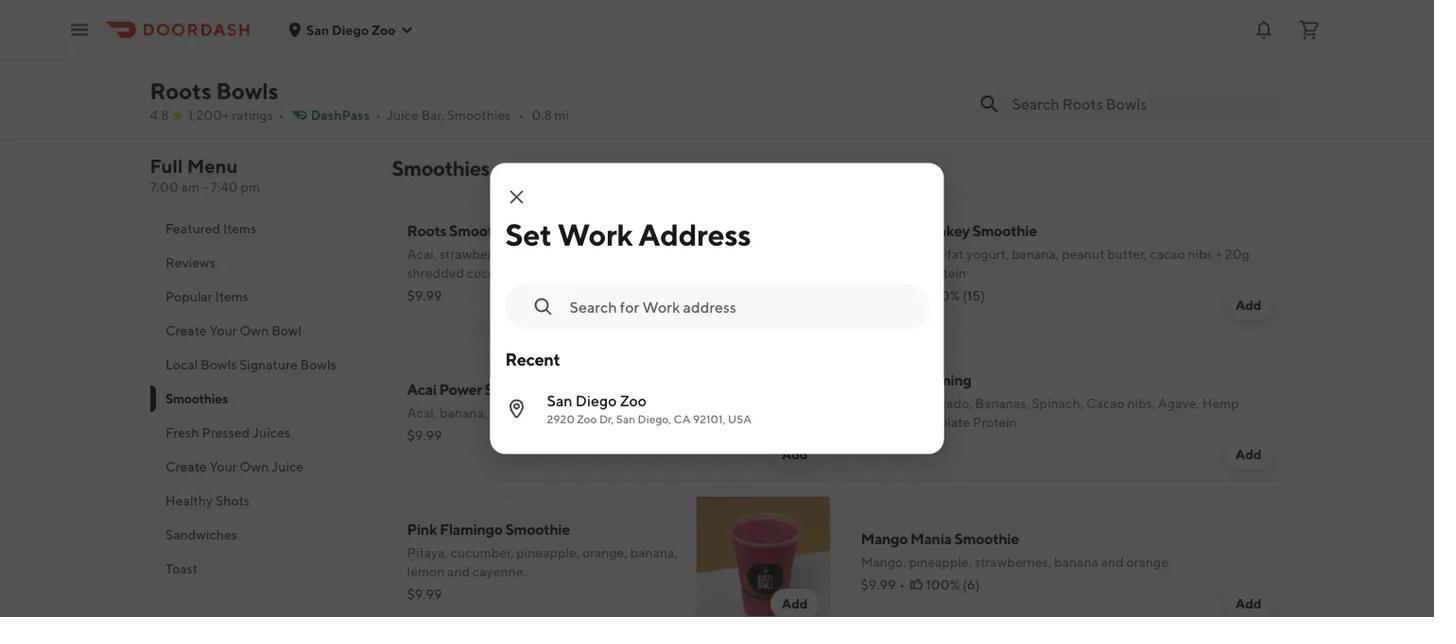 Task type: describe. For each thing, give the bounding box(es) containing it.
banana, inside roots smoothie acai, strawberries, banana, blueberries, shredded coconut, granola and almond milk. $9.99
[[519, 246, 567, 262]]

address
[[639, 217, 751, 252]]

almond inside roots smoothie acai, strawberries, banana, blueberries, shredded coconut, granola and almond milk. $9.99
[[595, 265, 641, 281]]

7:00
[[150, 179, 179, 195]]

butter,
[[1108, 246, 1148, 262]]

monkey
[[916, 222, 970, 240]]

with inside cacao dreaming milk with avocado, bananas, spinach, cacao nibs, agave, hemp seeds + chocolate protein
[[890, 396, 916, 411]]

spinach,
[[1032, 396, 1084, 411]]

healthy shots
[[165, 493, 249, 509]]

full
[[150, 155, 183, 177]]

add button for cacao dreaming
[[1225, 440, 1273, 470]]

create your own bowl
[[165, 323, 301, 339]]

(15)
[[963, 288, 985, 304]]

featured items
[[165, 221, 256, 236]]

pressed
[[201, 425, 249, 441]]

2 vertical spatial zoo
[[577, 413, 597, 426]]

smoothie for pink flamingo smoothie
[[505, 521, 570, 539]]

cacao inside chunky monkey smoothie milk with non-fat yogurt, banana, peanut butter, cacao nibs + 20g chocolate protein
[[1150, 246, 1186, 262]]

chocolate
[[861, 265, 921, 281]]

juice bar, smoothies • 0.8 mi
[[387, 107, 569, 123]]

toast
[[165, 561, 197, 577]]

flamingo
[[440, 521, 503, 539]]

protein
[[923, 265, 967, 281]]

recent
[[505, 349, 560, 370]]

healthy shots button
[[150, 484, 369, 518]]

turmeric
[[605, 405, 656, 421]]

purple
[[407, 6, 452, 24]]

cacao inside the purple moon ube base, white coconut base, granola, banana, strawberries, unsweet coconut, chopped almonds, cacao nibs, chia seeds + honey
[[629, 50, 665, 65]]

chocolate
[[908, 415, 970, 430]]

100% for mania
[[926, 577, 960, 593]]

+ inside chunky monkey smoothie milk with non-fat yogurt, banana, peanut butter, cacao nibs + 20g chocolate protein
[[1216, 246, 1223, 262]]

granola
[[522, 265, 567, 281]]

local
[[165, 357, 198, 373]]

close set work address image
[[505, 186, 528, 209]]

pineapple, inside pink flamingo smoothie pitaya, cucumber, pineapple, orange, banana, lemon and cayenne. $9.99
[[517, 545, 580, 561]]

dashpass
[[311, 107, 370, 123]]

add button for chunky monkey smoothie
[[1225, 290, 1273, 321]]

$9.99 • for mango
[[861, 577, 905, 593]]

1,200+
[[188, 107, 229, 123]]

banana
[[1055, 555, 1099, 570]]

(6)
[[963, 577, 980, 593]]

san diego zoo 2920 zoo dr, san diego, ca 92101, usa
[[547, 392, 752, 426]]

0.8
[[532, 107, 552, 123]]

• right ratings
[[279, 107, 284, 123]]

agave,
[[1158, 396, 1200, 411]]

pitaya,
[[407, 545, 448, 561]]

0 vertical spatial smoothies
[[447, 107, 511, 123]]

full menu 7:00 am - 7:40 pm
[[150, 155, 260, 195]]

unsweet
[[407, 50, 458, 65]]

san diego zoo button
[[287, 22, 415, 37]]

diego for san diego zoo 2920 zoo dr, san diego, ca 92101, usa
[[576, 392, 617, 409]]

am
[[181, 179, 200, 195]]

granola,
[[594, 31, 642, 46]]

healthy
[[165, 493, 213, 509]]

4.8
[[150, 107, 169, 123]]

2 base, from the left
[[560, 31, 591, 46]]

protein
[[973, 415, 1017, 430]]

nibs, inside the purple moon ube base, white coconut base, granola, banana, strawberries, unsweet coconut, chopped almonds, cacao nibs, chia seeds + honey
[[667, 50, 695, 65]]

avocado,
[[919, 396, 973, 411]]

orange,
[[583, 545, 628, 561]]

nibs
[[1188, 246, 1213, 262]]

milk inside cacao dreaming milk with avocado, bananas, spinach, cacao nibs, agave, hemp seeds + chocolate protein
[[861, 396, 887, 411]]

100% (6)
[[926, 577, 980, 593]]

hemp
[[1203, 396, 1239, 411]]

banana, inside acai power smoothie acai, banana, cacao, blueberries, turmeric and almond milk. $9.99 add
[[440, 405, 487, 421]]

coconut, inside the purple moon ube base, white coconut base, granola, banana, strawberries, unsweet coconut, chopped almonds, cacao nibs, chia seeds + honey
[[461, 50, 514, 65]]

mango mania smoothie mango, pineapple, strawberries, banana and orange.
[[861, 530, 1172, 570]]

create for create your own juice
[[165, 459, 206, 475]]

mango,
[[861, 555, 907, 570]]

$9.99 inside pink flamingo smoothie pitaya, cucumber, pineapple, orange, banana, lemon and cayenne. $9.99
[[407, 587, 442, 602]]

create your own juice
[[165, 459, 303, 475]]

coconut
[[508, 31, 557, 46]]

own for juice
[[239, 459, 268, 475]]

blueberries, inside roots smoothie acai, strawberries, banana, blueberries, shredded coconut, granola and almond milk. $9.99
[[569, 246, 640, 262]]

shredded
[[407, 265, 464, 281]]

banana, inside chunky monkey smoothie milk with non-fat yogurt, banana, peanut butter, cacao nibs + 20g chocolate protein
[[1012, 246, 1060, 262]]

with inside chunky monkey smoothie milk with non-fat yogurt, banana, peanut butter, cacao nibs + 20g chocolate protein
[[890, 246, 916, 262]]

cayenne.
[[473, 564, 527, 580]]

featured items button
[[150, 212, 369, 246]]

popular items
[[165, 289, 248, 305]]

featured
[[165, 221, 220, 236]]

seeds inside the purple moon ube base, white coconut base, granola, banana, strawberries, unsweet coconut, chopped almonds, cacao nibs, chia seeds + honey
[[726, 50, 760, 65]]

purple moon ube base, white coconut base, granola, banana, strawberries, unsweet coconut, chopped almonds, cacao nibs, chia seeds + honey
[[407, 6, 810, 65]]

and inside pink flamingo smoothie pitaya, cucumber, pineapple, orange, banana, lemon and cayenne. $9.99
[[447, 564, 470, 580]]

juices
[[252, 425, 290, 441]]

create your own bowl button
[[150, 314, 369, 348]]

cacao dreaming milk with avocado, bananas, spinach, cacao nibs, agave, hemp seeds + chocolate protein
[[861, 371, 1239, 430]]

mango
[[861, 530, 908, 548]]

mi
[[555, 107, 569, 123]]

create your own juice button
[[150, 450, 369, 484]]

chunky monkey smoothie milk with non-fat yogurt, banana, peanut butter, cacao nibs + 20g chocolate protein
[[861, 222, 1250, 281]]

almond inside acai power smoothie acai, banana, cacao, blueberries, turmeric and almond milk. $9.99 add
[[684, 405, 729, 421]]

92101,
[[693, 413, 726, 426]]

chunky
[[861, 222, 913, 240]]

open menu image
[[68, 18, 91, 41]]

dreaming
[[906, 371, 972, 389]]

20g
[[1225, 246, 1250, 262]]

usa
[[728, 413, 752, 426]]

peanut
[[1062, 246, 1105, 262]]

mania
[[911, 530, 952, 548]]

yogurt,
[[967, 246, 1009, 262]]

strawberries, inside roots smoothie acai, strawberries, banana, blueberries, shredded coconut, granola and almond milk. $9.99
[[440, 246, 517, 262]]

2 vertical spatial smoothies
[[165, 391, 227, 407]]

reviews
[[165, 255, 215, 270]]

diego for san diego zoo
[[332, 22, 369, 37]]

roots smoothie acai, strawberries, banana, blueberries, shredded coconut, granola and almond milk. $9.99
[[407, 222, 672, 304]]

banana, inside the purple moon ube base, white coconut base, granola, banana, strawberries, unsweet coconut, chopped almonds, cacao nibs, chia seeds + honey
[[645, 31, 692, 46]]

bowls for roots
[[216, 77, 278, 104]]

san for san diego zoo 2920 zoo dr, san diego, ca 92101, usa
[[547, 392, 573, 409]]

lemon
[[407, 564, 445, 580]]

zoo for san diego zoo
[[372, 22, 396, 37]]

your for juice
[[209, 459, 237, 475]]

set work address
[[505, 217, 751, 252]]

menu
[[187, 155, 238, 177]]

7:40
[[211, 179, 238, 195]]

ube
[[407, 31, 435, 46]]

• left 0.8
[[519, 107, 524, 123]]

chia
[[698, 50, 723, 65]]

work
[[558, 217, 633, 252]]



Task type: locate. For each thing, give the bounding box(es) containing it.
1 vertical spatial with
[[890, 396, 916, 411]]

blueberries, right set
[[569, 246, 640, 262]]

nibs, left agave,
[[1128, 396, 1156, 411]]

0 vertical spatial +
[[763, 50, 770, 65]]

roots for roots smoothie acai, strawberries, banana, blueberries, shredded coconut, granola and almond milk. $9.99
[[407, 222, 447, 240]]

nibs, inside cacao dreaming milk with avocado, bananas, spinach, cacao nibs, agave, hemp seeds + chocolate protein
[[1128, 396, 1156, 411]]

1 horizontal spatial cacao
[[1086, 396, 1125, 411]]

2 horizontal spatial zoo
[[620, 392, 647, 409]]

0 vertical spatial roots
[[150, 77, 211, 104]]

fresh pressed juices button
[[150, 416, 369, 450]]

$9.99 down acai
[[407, 428, 442, 444]]

own down fresh pressed juices button
[[239, 459, 268, 475]]

0 vertical spatial san
[[306, 22, 329, 37]]

coconut,
[[461, 50, 514, 65], [467, 265, 520, 281]]

pineapple, inside mango mania smoothie mango, pineapple, strawberries, banana and orange.
[[909, 555, 972, 570]]

fresh
[[165, 425, 199, 441]]

1 base, from the left
[[438, 31, 469, 46]]

juice inside button
[[271, 459, 303, 475]]

smoothies right bar,
[[447, 107, 511, 123]]

1 vertical spatial juice
[[271, 459, 303, 475]]

2 your from the top
[[209, 459, 237, 475]]

blueberries, inside acai power smoothie acai, banana, cacao, blueberries, turmeric and almond milk. $9.99 add
[[531, 405, 602, 421]]

0 vertical spatial zoo
[[372, 22, 396, 37]]

roots
[[150, 77, 211, 104], [407, 222, 447, 240]]

$9.99 down lemon
[[407, 587, 442, 602]]

and
[[570, 265, 593, 281], [658, 405, 681, 421], [1101, 555, 1124, 570], [447, 564, 470, 580]]

banana, inside pink flamingo smoothie pitaya, cucumber, pineapple, orange, banana, lemon and cayenne. $9.99
[[630, 545, 678, 561]]

san for san diego zoo
[[306, 22, 329, 37]]

1 $9.99 • from the top
[[861, 288, 905, 304]]

smoothie inside roots smoothie acai, strawberries, banana, blueberries, shredded coconut, granola and almond milk. $9.99
[[449, 222, 514, 240]]

sandwiches
[[165, 527, 237, 543]]

diego
[[332, 22, 369, 37], [576, 392, 617, 409]]

own for bowl
[[239, 323, 268, 339]]

2 milk from the top
[[861, 396, 887, 411]]

your for bowl
[[209, 323, 237, 339]]

1 horizontal spatial diego
[[576, 392, 617, 409]]

0 vertical spatial own
[[239, 323, 268, 339]]

0 vertical spatial strawberries,
[[695, 31, 772, 46]]

smoothie inside mango mania smoothie mango, pineapple, strawberries, banana and orange.
[[955, 530, 1019, 548]]

none radio containing san diego zoo
[[490, 379, 944, 439]]

1 acai, from the top
[[407, 246, 437, 262]]

sandwiches button
[[150, 518, 369, 552]]

1 vertical spatial roots
[[407, 222, 447, 240]]

Search for Work address text field
[[570, 296, 910, 317]]

1 horizontal spatial +
[[898, 415, 905, 430]]

$9.99 • down mango,
[[861, 577, 905, 593]]

cacao down granola,
[[629, 50, 665, 65]]

bar,
[[421, 107, 444, 123]]

non-
[[919, 246, 948, 262]]

almond right diego,
[[684, 405, 729, 421]]

acai, down acai
[[407, 405, 437, 421]]

1 vertical spatial zoo
[[620, 392, 647, 409]]

blueberries, right the "cacao,"
[[531, 405, 602, 421]]

banana, up granola
[[519, 246, 567, 262]]

acai, inside roots smoothie acai, strawberries, banana, blueberries, shredded coconut, granola and almond milk. $9.99
[[407, 246, 437, 262]]

roots up shredded
[[407, 222, 447, 240]]

0 vertical spatial coconut,
[[461, 50, 514, 65]]

0 horizontal spatial cacao
[[861, 371, 903, 389]]

milk left avocado,
[[861, 396, 887, 411]]

diego up the 'dr,'
[[576, 392, 617, 409]]

$9.99
[[407, 288, 442, 304], [861, 288, 896, 304], [407, 428, 442, 444], [861, 577, 896, 593], [407, 587, 442, 602]]

banana, right granola,
[[645, 31, 692, 46]]

reviews button
[[150, 246, 369, 280]]

create
[[165, 323, 206, 339], [165, 459, 206, 475]]

notification bell image
[[1253, 18, 1276, 41]]

nibs,
[[667, 50, 695, 65], [1128, 396, 1156, 411]]

bowls for local
[[200, 357, 236, 373]]

0 vertical spatial items
[[223, 221, 256, 236]]

milk.
[[643, 265, 672, 281], [732, 405, 760, 421]]

1 horizontal spatial milk.
[[732, 405, 760, 421]]

1 horizontal spatial almond
[[684, 405, 729, 421]]

smoothie inside chunky monkey smoothie milk with non-fat yogurt, banana, peanut butter, cacao nibs + 20g chocolate protein
[[973, 222, 1037, 240]]

1 with from the top
[[890, 246, 916, 262]]

2 horizontal spatial strawberries,
[[975, 555, 1052, 570]]

smoothie inside acai power smoothie acai, banana, cacao, blueberries, turmeric and almond milk. $9.99 add
[[485, 381, 549, 399]]

0 vertical spatial 100%
[[926, 288, 960, 304]]

power
[[439, 381, 482, 399]]

san
[[306, 22, 329, 37], [547, 392, 573, 409], [616, 413, 636, 426]]

moon
[[454, 6, 493, 24]]

100% left "(6)"
[[926, 577, 960, 593]]

0 horizontal spatial zoo
[[372, 22, 396, 37]]

• right dashpass
[[375, 107, 381, 123]]

+ left 20g
[[1216, 246, 1223, 262]]

1 vertical spatial diego
[[576, 392, 617, 409]]

0 horizontal spatial cacao
[[629, 50, 665, 65]]

0 horizontal spatial seeds
[[726, 50, 760, 65]]

ratings
[[232, 107, 273, 123]]

•
[[279, 107, 284, 123], [375, 107, 381, 123], [519, 107, 524, 123], [900, 288, 905, 304], [900, 577, 905, 593]]

juice left bar,
[[387, 107, 419, 123]]

1 vertical spatial own
[[239, 459, 268, 475]]

1 vertical spatial +
[[1216, 246, 1223, 262]]

$9.99 down shredded
[[407, 288, 442, 304]]

fresh pressed juices
[[165, 425, 290, 441]]

0 vertical spatial $9.99 •
[[861, 288, 905, 304]]

seeds right chia on the top of the page
[[726, 50, 760, 65]]

and inside acai power smoothie acai, banana, cacao, blueberries, turmeric and almond milk. $9.99 add
[[658, 405, 681, 421]]

pineapple, up 'cayenne.'
[[517, 545, 580, 561]]

100% down protein
[[926, 288, 960, 304]]

and right banana
[[1101, 555, 1124, 570]]

bowls
[[216, 77, 278, 104], [200, 357, 236, 373], [300, 357, 336, 373]]

bowls up ratings
[[216, 77, 278, 104]]

2920
[[547, 413, 575, 426]]

base, up unsweet at the left
[[438, 31, 469, 46]]

1 horizontal spatial zoo
[[577, 413, 597, 426]]

banana, right yogurt,
[[1012, 246, 1060, 262]]

1 vertical spatial items
[[215, 289, 248, 305]]

add inside acai power smoothie acai, banana, cacao, blueberries, turmeric and almond milk. $9.99 add
[[782, 447, 808, 462]]

nibs, left chia on the top of the page
[[667, 50, 695, 65]]

100% for monkey
[[926, 288, 960, 304]]

base, up almonds,
[[560, 31, 591, 46]]

juice
[[387, 107, 419, 123], [271, 459, 303, 475]]

pineapple, down the mania
[[909, 555, 972, 570]]

+ inside the purple moon ube base, white coconut base, granola, banana, strawberries, unsweet coconut, chopped almonds, cacao nibs, chia seeds + honey
[[763, 50, 770, 65]]

acai,
[[407, 246, 437, 262], [407, 405, 437, 421]]

$9.99 down chocolate on the right of the page
[[861, 288, 896, 304]]

local bowls signature bowls button
[[150, 348, 369, 382]]

0 horizontal spatial san
[[306, 22, 329, 37]]

smoothie inside pink flamingo smoothie pitaya, cucumber, pineapple, orange, banana, lemon and cayenne. $9.99
[[505, 521, 570, 539]]

bowls down bowl
[[300, 357, 336, 373]]

1 horizontal spatial cacao
[[1150, 246, 1186, 262]]

almond down set work address
[[595, 265, 641, 281]]

acai
[[407, 381, 437, 399]]

juice down juices
[[271, 459, 303, 475]]

toast button
[[150, 552, 369, 586]]

1 vertical spatial san
[[547, 392, 573, 409]]

1 create from the top
[[165, 323, 206, 339]]

0 vertical spatial juice
[[387, 107, 419, 123]]

2 acai, from the top
[[407, 405, 437, 421]]

0 vertical spatial acai,
[[407, 246, 437, 262]]

with up chocolate on the right of the page
[[890, 246, 916, 262]]

san up the 2920
[[547, 392, 573, 409]]

$9.99 •
[[861, 288, 905, 304], [861, 577, 905, 593]]

roots inside roots smoothie acai, strawberries, banana, blueberries, shredded coconut, granola and almond milk. $9.99
[[407, 222, 447, 240]]

1 horizontal spatial juice
[[387, 107, 419, 123]]

cacao right spinach,
[[1086, 396, 1125, 411]]

roots for roots bowls
[[150, 77, 211, 104]]

cacao left the dreaming
[[861, 371, 903, 389]]

items up reviews button
[[223, 221, 256, 236]]

$9.99 • down chocolate on the right of the page
[[861, 288, 905, 304]]

1 vertical spatial milk.
[[732, 405, 760, 421]]

cacao
[[861, 371, 903, 389], [1086, 396, 1125, 411]]

smoothie down close set work address image
[[449, 222, 514, 240]]

banana, right orange,
[[630, 545, 678, 561]]

• down chocolate on the right of the page
[[900, 288, 905, 304]]

and right turmeric
[[658, 405, 681, 421]]

+ left chocolate
[[898, 415, 905, 430]]

local bowls signature bowls
[[165, 357, 336, 373]]

create down popular
[[165, 323, 206, 339]]

strawberries, inside the purple moon ube base, white coconut base, granola, banana, strawberries, unsweet coconut, chopped almonds, cacao nibs, chia seeds + honey
[[695, 31, 772, 46]]

with
[[890, 246, 916, 262], [890, 396, 916, 411]]

1 vertical spatial coconut,
[[467, 265, 520, 281]]

popular
[[165, 289, 212, 305]]

items for featured items
[[223, 221, 256, 236]]

with up chocolate
[[890, 396, 916, 411]]

fat
[[948, 246, 964, 262]]

2 vertical spatial san
[[616, 413, 636, 426]]

roots smoothie image
[[696, 198, 831, 332]]

2 own from the top
[[239, 459, 268, 475]]

2 horizontal spatial +
[[1216, 246, 1223, 262]]

your down the pressed
[[209, 459, 237, 475]]

1 vertical spatial create
[[165, 459, 206, 475]]

san diego zoo
[[306, 22, 396, 37]]

smoothies up "fresh" on the left bottom of page
[[165, 391, 227, 407]]

0 vertical spatial blueberries,
[[569, 246, 640, 262]]

100% (15)
[[926, 288, 985, 304]]

1 horizontal spatial strawberries,
[[695, 31, 772, 46]]

1 vertical spatial your
[[209, 459, 237, 475]]

1 vertical spatial strawberries,
[[440, 246, 517, 262]]

0 vertical spatial milk
[[861, 246, 887, 262]]

+ left the honey
[[763, 50, 770, 65]]

own
[[239, 323, 268, 339], [239, 459, 268, 475]]

set
[[505, 217, 552, 252]]

diego left ube
[[332, 22, 369, 37]]

base,
[[438, 31, 469, 46], [560, 31, 591, 46]]

smoothie up the "cacao,"
[[485, 381, 549, 399]]

shots
[[215, 493, 249, 509]]

1 vertical spatial $9.99 •
[[861, 577, 905, 593]]

1 vertical spatial smoothies
[[392, 156, 490, 181]]

pink flamingo smoothie image
[[696, 496, 831, 618]]

items for popular items
[[215, 289, 248, 305]]

acai, inside acai power smoothie acai, banana, cacao, blueberries, turmeric and almond milk. $9.99 add
[[407, 405, 437, 421]]

2 horizontal spatial san
[[616, 413, 636, 426]]

pink flamingo smoothie pitaya, cucumber, pineapple, orange, banana, lemon and cayenne. $9.99
[[407, 521, 678, 602]]

$9.99 down mango,
[[861, 577, 896, 593]]

acai, up shredded
[[407, 246, 437, 262]]

2 vertical spatial strawberries,
[[975, 555, 1052, 570]]

+ inside cacao dreaming milk with avocado, bananas, spinach, cacao nibs, agave, hemp seeds + chocolate protein
[[898, 415, 905, 430]]

cacao
[[629, 50, 665, 65], [1150, 246, 1186, 262]]

strawberries, up chia on the top of the page
[[695, 31, 772, 46]]

diego,
[[638, 413, 672, 426]]

1 milk from the top
[[861, 246, 887, 262]]

smoothie up "(6)"
[[955, 530, 1019, 548]]

san up dashpass
[[306, 22, 329, 37]]

1 horizontal spatial nibs,
[[1128, 396, 1156, 411]]

1 horizontal spatial base,
[[560, 31, 591, 46]]

1 vertical spatial 100%
[[926, 577, 960, 593]]

and inside mango mania smoothie mango, pineapple, strawberries, banana and orange.
[[1101, 555, 1124, 570]]

acai power smoothie acai, banana, cacao, blueberries, turmeric and almond milk. $9.99 add
[[407, 381, 808, 462]]

0 vertical spatial almond
[[595, 265, 641, 281]]

1 horizontal spatial pineapple,
[[909, 555, 972, 570]]

dashpass •
[[311, 107, 381, 123]]

0 horizontal spatial pineapple,
[[517, 545, 580, 561]]

coconut, left granola
[[467, 265, 520, 281]]

signature
[[239, 357, 297, 373]]

0 horizontal spatial strawberries,
[[440, 246, 517, 262]]

strawberries, up "(6)"
[[975, 555, 1052, 570]]

0 horizontal spatial roots
[[150, 77, 211, 104]]

milk. down set work address
[[643, 265, 672, 281]]

1 your from the top
[[209, 323, 237, 339]]

zoo up diego,
[[620, 392, 647, 409]]

0 vertical spatial diego
[[332, 22, 369, 37]]

1 100% from the top
[[926, 288, 960, 304]]

roots up the 4.8
[[150, 77, 211, 104]]

1 vertical spatial cacao
[[1150, 246, 1186, 262]]

0 vertical spatial seeds
[[726, 50, 760, 65]]

cacao,
[[490, 405, 528, 421]]

add button for mango mania smoothie
[[1225, 589, 1273, 618]]

0 vertical spatial milk.
[[643, 265, 672, 281]]

0 horizontal spatial +
[[763, 50, 770, 65]]

banana, down power
[[440, 405, 487, 421]]

2 100% from the top
[[926, 577, 960, 593]]

0 horizontal spatial almond
[[595, 265, 641, 281]]

chopped
[[516, 50, 570, 65]]

1 vertical spatial nibs,
[[1128, 396, 1156, 411]]

milk. right 92101,
[[732, 405, 760, 421]]

1 vertical spatial blueberries,
[[531, 405, 602, 421]]

-
[[202, 179, 208, 195]]

0 horizontal spatial diego
[[332, 22, 369, 37]]

0 vertical spatial cacao
[[629, 50, 665, 65]]

milk. inside acai power smoothie acai, banana, cacao, blueberries, turmeric and almond milk. $9.99 add
[[732, 405, 760, 421]]

smoothie up yogurt,
[[973, 222, 1037, 240]]

bananas,
[[975, 396, 1030, 411]]

zoo left ube
[[372, 22, 396, 37]]

seeds left chocolate
[[861, 415, 895, 430]]

milk
[[861, 246, 887, 262], [861, 396, 887, 411]]

1 vertical spatial milk
[[861, 396, 887, 411]]

milk up chocolate on the right of the page
[[861, 246, 887, 262]]

pink
[[407, 521, 437, 539]]

add button for acai power smoothie
[[771, 440, 819, 470]]

and inside roots smoothie acai, strawberries, banana, blueberries, shredded coconut, granola and almond milk. $9.99
[[570, 265, 593, 281]]

0 vertical spatial cacao
[[861, 371, 903, 389]]

$9.99 inside acai power smoothie acai, banana, cacao, blueberries, turmeric and almond milk. $9.99 add
[[407, 428, 442, 444]]

1 vertical spatial almond
[[684, 405, 729, 421]]

milk inside chunky monkey smoothie milk with non-fat yogurt, banana, peanut butter, cacao nibs + 20g chocolate protein
[[861, 246, 887, 262]]

0 vertical spatial create
[[165, 323, 206, 339]]

create up the healthy
[[165, 459, 206, 475]]

0 horizontal spatial milk.
[[643, 265, 672, 281]]

1 own from the top
[[239, 323, 268, 339]]

strawberries, inside mango mania smoothie mango, pineapple, strawberries, banana and orange.
[[975, 555, 1052, 570]]

milk. inside roots smoothie acai, strawberries, banana, blueberries, shredded coconut, granola and almond milk. $9.99
[[643, 265, 672, 281]]

cacao left nibs at the right
[[1150, 246, 1186, 262]]

your down popular items
[[209, 323, 237, 339]]

1 horizontal spatial seeds
[[861, 415, 895, 430]]

create for create your own bowl
[[165, 323, 206, 339]]

and down cucumber,
[[447, 564, 470, 580]]

items up 'create your own bowl'
[[215, 289, 248, 305]]

1 vertical spatial cacao
[[1086, 396, 1125, 411]]

0 horizontal spatial base,
[[438, 31, 469, 46]]

0 vertical spatial nibs,
[[667, 50, 695, 65]]

0 vertical spatial your
[[209, 323, 237, 339]]

seeds inside cacao dreaming milk with avocado, bananas, spinach, cacao nibs, agave, hemp seeds + chocolate protein
[[861, 415, 895, 430]]

0 horizontal spatial nibs,
[[667, 50, 695, 65]]

smoothie for mango mania smoothie
[[955, 530, 1019, 548]]

0 vertical spatial with
[[890, 246, 916, 262]]

pm
[[241, 179, 260, 195]]

1 vertical spatial seeds
[[861, 415, 895, 430]]

smoothie for chunky monkey smoothie
[[973, 222, 1037, 240]]

smoothies down bar,
[[392, 156, 490, 181]]

dr,
[[599, 413, 614, 426]]

smoothie up 'cayenne.'
[[505, 521, 570, 539]]

1 vertical spatial acai,
[[407, 405, 437, 421]]

and right granola
[[570, 265, 593, 281]]

$9.99 • for chunky
[[861, 288, 905, 304]]

• down mango,
[[900, 577, 905, 593]]

san right the 'dr,'
[[616, 413, 636, 426]]

Item Search search field
[[1012, 94, 1270, 114]]

strawberries,
[[695, 31, 772, 46], [440, 246, 517, 262], [975, 555, 1052, 570]]

coconut, inside roots smoothie acai, strawberries, banana, blueberries, shredded coconut, granola and almond milk. $9.99
[[467, 265, 520, 281]]

2 $9.99 • from the top
[[861, 577, 905, 593]]

2 create from the top
[[165, 459, 206, 475]]

2 with from the top
[[890, 396, 916, 411]]

1 horizontal spatial san
[[547, 392, 573, 409]]

0 horizontal spatial juice
[[271, 459, 303, 475]]

bowls right local
[[200, 357, 236, 373]]

2 vertical spatial +
[[898, 415, 905, 430]]

white
[[472, 31, 505, 46]]

almonds,
[[573, 50, 627, 65]]

diego inside the san diego zoo 2920 zoo dr, san diego, ca 92101, usa
[[576, 392, 617, 409]]

1 horizontal spatial roots
[[407, 222, 447, 240]]

zoo for san diego zoo 2920 zoo dr, san diego, ca 92101, usa
[[620, 392, 647, 409]]

strawberries, up shredded
[[440, 246, 517, 262]]

coconut, down white
[[461, 50, 514, 65]]

zoo left the 'dr,'
[[577, 413, 597, 426]]

+
[[763, 50, 770, 65], [1216, 246, 1223, 262], [898, 415, 905, 430]]

0 items, open order cart image
[[1298, 18, 1321, 41]]

$9.99 inside roots smoothie acai, strawberries, banana, blueberries, shredded coconut, granola and almond milk. $9.99
[[407, 288, 442, 304]]

None radio
[[490, 379, 944, 439]]

own left bowl
[[239, 323, 268, 339]]



Task type: vqa. For each thing, say whether or not it's contained in the screenshot.
COLD to the bottom
no



